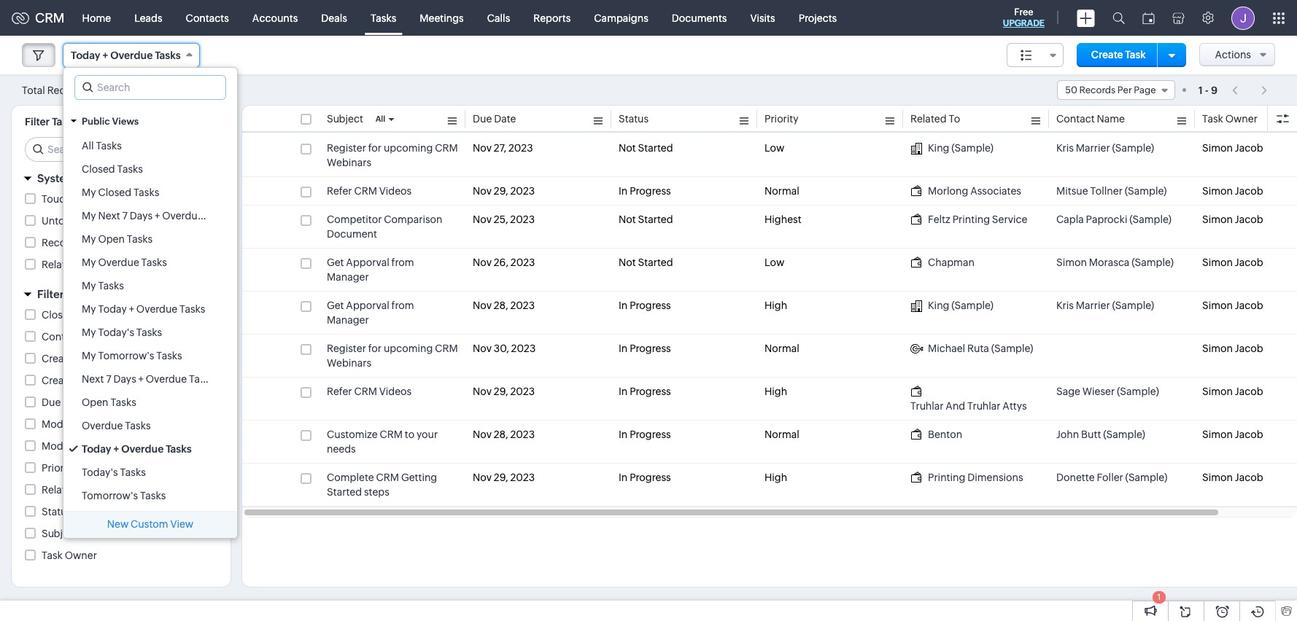 Task type: locate. For each thing, give the bounding box(es) containing it.
time for created time
[[82, 375, 105, 387]]

my down system defined filters
[[82, 187, 96, 198]]

next 7 days + overdue tasks
[[82, 374, 215, 385]]

1 vertical spatial apporval
[[346, 300, 389, 312]]

today up 'today's tasks'
[[82, 444, 111, 455]]

2 in from the top
[[619, 300, 628, 312]]

29, for truhlar and truhlar attys
[[494, 386, 508, 398]]

0 horizontal spatial subject
[[42, 528, 78, 540]]

1 vertical spatial kris marrier (sample)
[[1056, 300, 1154, 312]]

2 from from the top
[[392, 300, 414, 312]]

kris marrier (sample) up tollner
[[1056, 142, 1154, 154]]

morlong associates link
[[911, 184, 1021, 198]]

webinars up competitor
[[327, 157, 371, 169]]

my down closed time
[[82, 327, 96, 339]]

2 jacob from the top
[[1235, 185, 1263, 197]]

my for my tomorrow's tasks
[[82, 350, 96, 362]]

1 vertical spatial related to
[[42, 484, 91, 496]]

tasks
[[371, 12, 396, 24], [155, 50, 181, 61], [52, 116, 78, 128], [96, 140, 122, 152], [117, 163, 143, 175], [133, 187, 159, 198], [205, 210, 231, 222], [127, 233, 153, 245], [141, 257, 167, 268], [98, 280, 124, 292], [180, 304, 205, 315], [136, 327, 162, 339], [156, 350, 182, 362], [189, 374, 215, 385], [110, 397, 136, 409], [125, 420, 151, 432], [166, 444, 192, 455], [120, 467, 146, 479], [140, 490, 166, 502]]

1 horizontal spatial priority
[[765, 113, 799, 125]]

open up "my overdue tasks"
[[98, 233, 125, 245]]

by up created time
[[82, 353, 94, 365]]

5 simon jacob from the top
[[1202, 300, 1263, 312]]

1 nov from the top
[[473, 142, 492, 154]]

1 vertical spatial nov 28, 2023
[[473, 429, 535, 441]]

modified down "modified by"
[[42, 441, 84, 452]]

open down created time
[[82, 397, 108, 409]]

records inside field
[[1079, 85, 1116, 96]]

my down the fields
[[82, 304, 96, 315]]

my down untouched records
[[82, 233, 96, 245]]

task
[[1125, 49, 1146, 61], [1202, 113, 1223, 125], [42, 550, 63, 562]]

1 vertical spatial status
[[42, 506, 72, 518]]

comparison
[[384, 214, 443, 225]]

kris for low
[[1056, 142, 1074, 154]]

to
[[405, 429, 415, 441]]

my down touched records
[[82, 210, 96, 222]]

7 down my closed tasks
[[122, 210, 128, 222]]

0 vertical spatial king
[[928, 142, 950, 154]]

record
[[42, 237, 76, 249]]

not started
[[619, 142, 673, 154], [619, 214, 673, 225], [619, 257, 673, 268]]

1 manager from the top
[[327, 271, 369, 283]]

nov for chapman link
[[473, 257, 492, 268]]

progress for your
[[630, 429, 671, 441]]

days down my closed tasks
[[130, 210, 153, 222]]

2 register for upcoming crm webinars from the top
[[327, 343, 458, 369]]

crm left to
[[380, 429, 403, 441]]

1 get apporval from manager link from the top
[[327, 255, 458, 285]]

(sample) right morasca
[[1132, 257, 1174, 268]]

7 up open tasks
[[106, 374, 111, 385]]

3 my from the top
[[82, 233, 96, 245]]

crm left 27,
[[435, 142, 458, 154]]

king
[[928, 142, 950, 154], [928, 300, 950, 312]]

simon for donette foller (sample) link
[[1202, 472, 1233, 484]]

king for high
[[928, 300, 950, 312]]

kris marrier (sample) link down morasca
[[1056, 298, 1154, 313]]

0 vertical spatial register
[[327, 142, 366, 154]]

new custom view link
[[63, 512, 237, 538]]

started
[[638, 142, 673, 154], [638, 214, 673, 225], [638, 257, 673, 268], [327, 487, 362, 498]]

nov right your
[[473, 429, 492, 441]]

9 up public
[[88, 85, 95, 96]]

started for nov 27, 2023
[[638, 142, 673, 154]]

1 vertical spatial by
[[82, 353, 94, 365]]

1 horizontal spatial date
[[494, 113, 516, 125]]

get apporval from manager
[[327, 257, 414, 283], [327, 300, 414, 326]]

1 vertical spatial not started
[[619, 214, 673, 225]]

2 nov 28, 2023 from the top
[[473, 429, 535, 441]]

today inside field
[[71, 50, 100, 61]]

9 simon jacob from the top
[[1202, 472, 1263, 484]]

1 horizontal spatial contact name
[[1056, 113, 1125, 125]]

2 progress from the top
[[630, 300, 671, 312]]

1 horizontal spatial owner
[[1225, 113, 1258, 125]]

refer up customize
[[327, 386, 352, 398]]

5 jacob from the top
[[1235, 300, 1263, 312]]

due
[[473, 113, 492, 125], [42, 397, 61, 409]]

today + overdue tasks inside public views region
[[82, 444, 192, 455]]

filter up closed time
[[37, 288, 64, 301]]

1 refer crm videos from the top
[[327, 185, 412, 197]]

3 nov 29, 2023 from the top
[[473, 472, 535, 484]]

date
[[494, 113, 516, 125], [63, 397, 85, 409]]

1 vertical spatial to
[[80, 484, 91, 496]]

1 vertical spatial refer crm videos
[[327, 386, 412, 398]]

0 vertical spatial priority
[[765, 113, 799, 125]]

1 vertical spatial modified
[[42, 441, 84, 452]]

my down record action
[[82, 257, 96, 268]]

1 upcoming from the top
[[384, 142, 433, 154]]

today down the fields
[[98, 304, 127, 315]]

nov for 'michael ruta (sample)' link
[[473, 343, 492, 355]]

low up highest
[[765, 142, 785, 154]]

printing down benton
[[928, 472, 966, 484]]

1 kris from the top
[[1056, 142, 1074, 154]]

modified up the modified time
[[42, 419, 84, 430]]

1 nov 29, 2023 from the top
[[473, 185, 535, 197]]

1 in from the top
[[619, 185, 628, 197]]

2 vertical spatial not
[[619, 257, 636, 268]]

1 webinars from the top
[[327, 157, 371, 169]]

0 vertical spatial kris
[[1056, 142, 1074, 154]]

nov left 25,
[[473, 214, 492, 225]]

king (sample) down chapman at right
[[928, 300, 994, 312]]

contact up created by
[[42, 331, 80, 343]]

next up my open tasks
[[98, 210, 120, 222]]

kris up mitsue
[[1056, 142, 1074, 154]]

1 not from the top
[[619, 142, 636, 154]]

1 vertical spatial name
[[82, 331, 110, 343]]

owner
[[1225, 113, 1258, 125], [65, 550, 97, 562]]

1 vertical spatial register for upcoming crm webinars link
[[327, 341, 458, 371]]

not started for nov 27, 2023
[[619, 142, 673, 154]]

1 from from the top
[[392, 257, 414, 268]]

2 vertical spatial by
[[86, 419, 98, 430]]

chapman link
[[911, 255, 975, 270]]

complete
[[327, 472, 374, 484]]

6 progress from the top
[[630, 472, 671, 484]]

0 vertical spatial 29,
[[494, 185, 508, 197]]

filter for filter tasks by
[[25, 116, 50, 128]]

public views button
[[63, 109, 237, 134]]

1 horizontal spatial due
[[473, 113, 492, 125]]

simon for the john butt (sample) link at right bottom
[[1202, 429, 1233, 441]]

low down highest
[[765, 257, 785, 268]]

nov for truhlar and truhlar attys "link"
[[473, 386, 492, 398]]

king (sample) link for low
[[911, 141, 994, 155]]

0 vertical spatial get apporval from manager
[[327, 257, 414, 283]]

2 get apporval from manager link from the top
[[327, 298, 458, 328]]

videos up comparison
[[379, 185, 412, 197]]

+ inside today + overdue tasks field
[[103, 50, 108, 61]]

simon jacob for donette foller (sample) link
[[1202, 472, 1263, 484]]

not started for nov 26, 2023
[[619, 257, 673, 268]]

feltz printing service link
[[911, 212, 1028, 227]]

1 horizontal spatial truhlar
[[967, 401, 1001, 412]]

logo image
[[12, 12, 29, 24]]

Search text field
[[75, 76, 225, 99]]

my for my today's tasks
[[82, 327, 96, 339]]

by up the modified time
[[86, 419, 98, 430]]

by
[[66, 288, 80, 301], [82, 353, 94, 365], [86, 419, 98, 430]]

1 horizontal spatial subject
[[327, 113, 363, 125]]

1 vertical spatial related
[[42, 259, 78, 271]]

4 in progress from the top
[[619, 386, 671, 398]]

28, for customize crm to your needs
[[494, 429, 508, 441]]

0 horizontal spatial date
[[63, 397, 85, 409]]

modified for modified time
[[42, 441, 84, 452]]

3 nov from the top
[[473, 214, 492, 225]]

0 vertical spatial upcoming
[[384, 142, 433, 154]]

donette
[[1056, 472, 1095, 484]]

wieser
[[1083, 386, 1115, 398]]

2 refer crm videos from the top
[[327, 386, 412, 398]]

donette foller (sample)
[[1056, 472, 1168, 484]]

0 vertical spatial contact name
[[1056, 113, 1125, 125]]

8 my from the top
[[82, 350, 96, 362]]

refer crm videos link up customize
[[327, 385, 412, 399]]

records up my open tasks
[[97, 215, 136, 227]]

nov for the feltz printing service link
[[473, 214, 492, 225]]

search element
[[1104, 0, 1134, 36]]

0 vertical spatial king (sample)
[[928, 142, 994, 154]]

0 vertical spatial kris marrier (sample) link
[[1056, 141, 1154, 155]]

refer crm videos link
[[327, 184, 412, 198], [327, 385, 412, 399]]

next up open tasks
[[82, 374, 104, 385]]

action down my open tasks
[[121, 259, 152, 271]]

0 vertical spatial printing
[[953, 214, 990, 225]]

2 nov from the top
[[473, 185, 492, 197]]

kris marrier (sample)
[[1056, 142, 1154, 154], [1056, 300, 1154, 312]]

2 vertical spatial 29,
[[494, 472, 508, 484]]

subject
[[327, 113, 363, 125], [42, 528, 78, 540]]

2 in progress from the top
[[619, 300, 671, 312]]

nov 28, 2023 for get apporval from manager
[[473, 300, 535, 312]]

1 vertical spatial due
[[42, 397, 61, 409]]

1 refer from the top
[[327, 185, 352, 197]]

truhlar and truhlar attys
[[911, 401, 1027, 412]]

1 vertical spatial next
[[82, 374, 104, 385]]

2 get from the top
[[327, 300, 344, 312]]

1 kris marrier (sample) from the top
[[1056, 142, 1154, 154]]

1 vertical spatial created
[[42, 375, 80, 387]]

1 nov 28, 2023 from the top
[[473, 300, 535, 312]]

2 nov 29, 2023 from the top
[[473, 386, 535, 398]]

1 progress from the top
[[630, 185, 671, 197]]

records for 50
[[1079, 85, 1116, 96]]

my up created time
[[82, 350, 96, 362]]

2 manager from the top
[[327, 314, 369, 326]]

time up open tasks
[[82, 375, 105, 387]]

0 horizontal spatial contact
[[42, 331, 80, 343]]

by up closed time
[[66, 288, 80, 301]]

to down 'today's tasks'
[[80, 484, 91, 496]]

1 vertical spatial 28,
[[494, 429, 508, 441]]

tomorrow's tasks
[[82, 490, 166, 502]]

1 marrier from the top
[[1076, 142, 1110, 154]]

service
[[992, 214, 1028, 225]]

deals link
[[310, 0, 359, 35]]

kris marrier (sample) link
[[1056, 141, 1154, 155], [1056, 298, 1154, 313]]

(sample) right the "paprocki" on the top right of the page
[[1130, 214, 1172, 225]]

days down "my tomorrow's tasks"
[[113, 374, 136, 385]]

4 in from the top
[[619, 386, 628, 398]]

6 nov from the top
[[473, 343, 492, 355]]

2 videos from the top
[[379, 386, 412, 398]]

27,
[[494, 142, 506, 154]]

to
[[949, 113, 960, 125], [80, 484, 91, 496]]

0 vertical spatial related to
[[911, 113, 960, 125]]

my for my next 7 days + overdue tasks
[[82, 210, 96, 222]]

refer crm videos up customize
[[327, 386, 412, 398]]

0 vertical spatial days
[[130, 210, 153, 222]]

7 my from the top
[[82, 327, 96, 339]]

upcoming
[[384, 142, 433, 154], [384, 343, 433, 355]]

in progress
[[619, 185, 671, 197], [619, 300, 671, 312], [619, 343, 671, 355], [619, 386, 671, 398], [619, 429, 671, 441], [619, 472, 671, 484]]

all inside public views region
[[82, 140, 94, 152]]

2 vertical spatial task
[[42, 550, 63, 562]]

kris marrier (sample) for high
[[1056, 300, 1154, 312]]

2 upcoming from the top
[[384, 343, 433, 355]]

1 normal from the top
[[765, 185, 800, 197]]

king (sample) for low
[[928, 142, 994, 154]]

1 not started from the top
[[619, 142, 673, 154]]

by for created
[[82, 353, 94, 365]]

jacob for high's kris marrier (sample) link
[[1235, 300, 1263, 312]]

records for total
[[47, 84, 86, 96]]

1 vertical spatial get
[[327, 300, 344, 312]]

9 right - at top
[[1211, 84, 1218, 96]]

1 horizontal spatial contact
[[1056, 113, 1095, 125]]

closed for closed time
[[42, 309, 75, 321]]

4 simon jacob from the top
[[1202, 257, 1263, 268]]

jacob
[[1235, 142, 1263, 154], [1235, 185, 1263, 197], [1235, 214, 1263, 225], [1235, 257, 1263, 268], [1235, 300, 1263, 312], [1235, 343, 1263, 355], [1235, 386, 1263, 398], [1235, 429, 1263, 441], [1235, 472, 1263, 484]]

1 vertical spatial high
[[765, 386, 787, 398]]

None field
[[1007, 43, 1064, 67]]

8 nov from the top
[[473, 429, 492, 441]]

simon jacob
[[1202, 142, 1263, 154], [1202, 185, 1263, 197], [1202, 214, 1263, 225], [1202, 257, 1263, 268], [1202, 300, 1263, 312], [1202, 343, 1263, 355], [1202, 386, 1263, 398], [1202, 429, 1263, 441], [1202, 472, 1263, 484]]

records for touched
[[86, 193, 125, 205]]

profile image
[[1232, 6, 1255, 30]]

1 vertical spatial today + overdue tasks
[[82, 444, 192, 455]]

1 register for upcoming crm webinars from the top
[[327, 142, 458, 169]]

my tasks
[[82, 280, 124, 292]]

3 simon jacob from the top
[[1202, 214, 1263, 225]]

calls link
[[476, 0, 522, 35]]

refer crm videos link up competitor
[[327, 184, 412, 198]]

navigation
[[1225, 80, 1275, 101]]

7 jacob from the top
[[1235, 386, 1263, 398]]

simon for kris marrier (sample) link related to low
[[1202, 142, 1233, 154]]

1 my from the top
[[82, 187, 96, 198]]

row group
[[242, 134, 1297, 507]]

2 vertical spatial today
[[82, 444, 111, 455]]

high for truhlar and truhlar attys
[[765, 386, 787, 398]]

1 vertical spatial contact name
[[42, 331, 110, 343]]

1 vertical spatial task owner
[[42, 550, 97, 562]]

(sample) right 'wieser' at the bottom of the page
[[1117, 386, 1159, 398]]

simon jacob for capla paprocki (sample) link
[[1202, 214, 1263, 225]]

ruta
[[967, 343, 989, 355]]

videos for high
[[379, 386, 412, 398]]

0 vertical spatial king (sample) link
[[911, 141, 994, 155]]

2 high from the top
[[765, 386, 787, 398]]

0 vertical spatial kris marrier (sample)
[[1056, 142, 1154, 154]]

john butt (sample)
[[1056, 429, 1145, 441]]

marrier up tollner
[[1076, 142, 1110, 154]]

2 register from the top
[[327, 343, 366, 355]]

due date up "modified by"
[[42, 397, 85, 409]]

due date
[[473, 113, 516, 125], [42, 397, 85, 409]]

0 horizontal spatial 7
[[106, 374, 111, 385]]

2023
[[508, 142, 533, 154], [510, 185, 535, 197], [510, 214, 535, 225], [511, 257, 535, 268], [510, 300, 535, 312], [511, 343, 536, 355], [510, 386, 535, 398], [510, 429, 535, 441], [510, 472, 535, 484]]

kris down simon morasca (sample)
[[1056, 300, 1074, 312]]

filter inside filter by fields dropdown button
[[37, 288, 64, 301]]

my for my closed tasks
[[82, 187, 96, 198]]

1 horizontal spatial to
[[949, 113, 960, 125]]

2 kris marrier (sample) from the top
[[1056, 300, 1154, 312]]

nov up nov 25, 2023
[[473, 185, 492, 197]]

due up "modified by"
[[42, 397, 61, 409]]

high for printing dimensions
[[765, 472, 787, 484]]

2 refer crm videos link from the top
[[327, 385, 412, 399]]

3 29, from the top
[[494, 472, 508, 484]]

overdue inside field
[[110, 50, 153, 61]]

Today + Overdue Tasks field
[[63, 43, 200, 68]]

contact name down 50
[[1056, 113, 1125, 125]]

8 jacob from the top
[[1235, 429, 1263, 441]]

tasks link
[[359, 0, 408, 35]]

0 horizontal spatial to
[[80, 484, 91, 496]]

webinars for nov 30, 2023
[[327, 358, 371, 369]]

0 vertical spatial contact
[[1056, 113, 1095, 125]]

sage
[[1056, 386, 1081, 398]]

(sample) down simon morasca (sample) link
[[1112, 300, 1154, 312]]

2023 for register for upcoming crm webinars link associated with nov 30, 2023
[[511, 343, 536, 355]]

9 inside 'total records 9'
[[88, 85, 95, 96]]

0 vertical spatial by
[[66, 288, 80, 301]]

2 not started from the top
[[619, 214, 673, 225]]

created down created by
[[42, 375, 80, 387]]

by
[[80, 116, 92, 128]]

+ down overdue tasks
[[114, 444, 119, 455]]

simon for sage wieser (sample) link
[[1202, 386, 1233, 398]]

0 horizontal spatial truhlar
[[911, 401, 944, 412]]

crm
[[35, 10, 65, 26], [435, 142, 458, 154], [354, 185, 377, 197], [435, 343, 458, 355], [354, 386, 377, 398], [380, 429, 403, 441], [376, 472, 399, 484]]

4 nov from the top
[[473, 257, 492, 268]]

1 vertical spatial kris marrier (sample) link
[[1056, 298, 1154, 313]]

5 in progress from the top
[[619, 429, 671, 441]]

get for nov 26, 2023
[[327, 257, 344, 268]]

0 horizontal spatial 1
[[1158, 593, 1161, 602]]

2 normal from the top
[[765, 343, 800, 355]]

time down overdue tasks
[[86, 441, 110, 452]]

2 kris marrier (sample) link from the top
[[1056, 298, 1154, 313]]

1 vertical spatial days
[[113, 374, 136, 385]]

progress for started
[[630, 472, 671, 484]]

all for all tasks
[[82, 140, 94, 152]]

3 not started from the top
[[619, 257, 673, 268]]

4 my from the top
[[82, 257, 96, 268]]

today + overdue tasks up search text field
[[71, 50, 181, 61]]

1 register from the top
[[327, 142, 366, 154]]

2 register for upcoming crm webinars link from the top
[[327, 341, 458, 371]]

today's up tomorrow's tasks
[[82, 467, 118, 479]]

1 videos from the top
[[379, 185, 412, 197]]

tasks inside "link"
[[371, 12, 396, 24]]

2 apporval from the top
[[346, 300, 389, 312]]

paprocki
[[1086, 214, 1128, 225]]

nov left 27,
[[473, 142, 492, 154]]

create menu element
[[1068, 0, 1104, 35]]

simon for capla paprocki (sample) link
[[1202, 214, 1233, 225]]

records up filter tasks by
[[47, 84, 86, 96]]

videos up to
[[379, 386, 412, 398]]

in progress for your
[[619, 429, 671, 441]]

(sample) right butt
[[1103, 429, 1145, 441]]

not started for nov 25, 2023
[[619, 214, 673, 225]]

1 jacob from the top
[[1235, 142, 1263, 154]]

0 horizontal spatial 9
[[88, 85, 95, 96]]

2 kris from the top
[[1056, 300, 1074, 312]]

0 vertical spatial high
[[765, 300, 787, 312]]

1 vertical spatial tomorrow's
[[82, 490, 138, 502]]

create task button
[[1077, 43, 1161, 67]]

6 in progress from the top
[[619, 472, 671, 484]]

2 29, from the top
[[494, 386, 508, 398]]

1 refer crm videos link from the top
[[327, 184, 412, 198]]

1 vertical spatial marrier
[[1076, 300, 1110, 312]]

2 created from the top
[[42, 375, 80, 387]]

refer crm videos up competitor
[[327, 185, 412, 197]]

1 vertical spatial king (sample) link
[[911, 298, 994, 313]]

1 vertical spatial today
[[98, 304, 127, 315]]

my for my today + overdue tasks
[[82, 304, 96, 315]]

king for low
[[928, 142, 950, 154]]

meetings link
[[408, 0, 476, 35]]

2 modified from the top
[[42, 441, 84, 452]]

1 vertical spatial nov 29, 2023
[[473, 386, 535, 398]]

closed down all tasks
[[82, 163, 115, 175]]

0 vertical spatial normal
[[765, 185, 800, 197]]

today's up "my tomorrow's tasks"
[[98, 327, 134, 339]]

in progress for manager
[[619, 300, 671, 312]]

1 vertical spatial get apporval from manager
[[327, 300, 414, 326]]

1 vertical spatial date
[[63, 397, 85, 409]]

simon for simon morasca (sample) link
[[1202, 257, 1233, 268]]

tomorrow's
[[98, 350, 154, 362], [82, 490, 138, 502]]

kris marrier (sample) down morasca
[[1056, 300, 1154, 312]]

related records action
[[42, 259, 152, 271]]

1 in progress from the top
[[619, 185, 671, 197]]

2 not from the top
[[619, 214, 636, 225]]

records down defined
[[86, 193, 125, 205]]

2 marrier from the top
[[1076, 300, 1110, 312]]

1 created from the top
[[42, 353, 80, 365]]

3 in progress from the top
[[619, 343, 671, 355]]

capla
[[1056, 214, 1084, 225]]

closed down defined
[[98, 187, 131, 198]]

1 simon jacob from the top
[[1202, 142, 1263, 154]]

high
[[765, 300, 787, 312], [765, 386, 787, 398], [765, 472, 787, 484]]

morlong
[[928, 185, 968, 197]]

2 vertical spatial not started
[[619, 257, 673, 268]]

normal for morlong
[[765, 185, 800, 197]]

created up created time
[[42, 353, 80, 365]]

chapman
[[928, 257, 975, 268]]

create
[[1091, 49, 1123, 61]]

overdue down open tasks
[[82, 420, 123, 432]]

1 get apporval from manager from the top
[[327, 257, 414, 283]]

7 nov from the top
[[473, 386, 492, 398]]

in for your
[[619, 429, 628, 441]]

get for nov 28, 2023
[[327, 300, 344, 312]]

1 for from the top
[[368, 142, 382, 154]]

register for nov 30, 2023
[[327, 343, 366, 355]]

by inside dropdown button
[[66, 288, 80, 301]]

50 Records Per Page field
[[1057, 80, 1175, 100]]

contact name down closed time
[[42, 331, 110, 343]]

0 vertical spatial time
[[77, 309, 100, 321]]

marrier down morasca
[[1076, 300, 1110, 312]]

0 vertical spatial get apporval from manager link
[[327, 255, 458, 285]]

my down related records action at the top left
[[82, 280, 96, 292]]

overdue up search text field
[[110, 50, 153, 61]]

0 horizontal spatial owner
[[65, 550, 97, 562]]

2 vertical spatial time
[[86, 441, 110, 452]]

defined
[[78, 172, 120, 185]]

needs
[[327, 444, 356, 455]]

my open tasks
[[82, 233, 153, 245]]

5 nov from the top
[[473, 300, 492, 312]]

1 29, from the top
[[494, 185, 508, 197]]

benton
[[928, 429, 962, 441]]

today down home link
[[71, 50, 100, 61]]

3 jacob from the top
[[1235, 214, 1263, 225]]

nov down nov 26, 2023
[[473, 300, 492, 312]]

1 vertical spatial register for upcoming crm webinars
[[327, 343, 458, 369]]

records right 50
[[1079, 85, 1116, 96]]

+
[[103, 50, 108, 61], [155, 210, 160, 222], [129, 304, 134, 315], [138, 374, 144, 385], [114, 444, 119, 455]]

open
[[98, 233, 125, 245], [82, 397, 108, 409]]

mitsue
[[1056, 185, 1088, 197]]

1 vertical spatial priority
[[42, 463, 76, 474]]

2 for from the top
[[368, 343, 382, 355]]

1 kris marrier (sample) link from the top
[[1056, 141, 1154, 155]]

jacob for the john butt (sample) link at right bottom
[[1235, 429, 1263, 441]]

0 vertical spatial get
[[327, 257, 344, 268]]

for for nov 27, 2023
[[368, 142, 382, 154]]

refer up competitor
[[327, 185, 352, 197]]

register for upcoming crm webinars for nov 27, 2023
[[327, 142, 458, 169]]

tollner
[[1090, 185, 1123, 197]]

1 vertical spatial not
[[619, 214, 636, 225]]

priority
[[765, 113, 799, 125], [42, 463, 76, 474]]

refer crm videos for high
[[327, 386, 412, 398]]

nov 29, 2023 for truhlar and truhlar attys
[[473, 386, 535, 398]]

3 not from the top
[[619, 257, 636, 268]]

name down 50 records per page
[[1097, 113, 1125, 125]]

status
[[619, 113, 649, 125], [42, 506, 72, 518]]

closed down filter by fields
[[42, 309, 75, 321]]

0 vertical spatial subject
[[327, 113, 363, 125]]

records
[[47, 84, 86, 96], [1079, 85, 1116, 96], [86, 193, 125, 205], [97, 215, 136, 227], [80, 259, 119, 271]]

1
[[1199, 84, 1203, 96], [1158, 593, 1161, 602]]

register for upcoming crm webinars link for nov 30, 2023
[[327, 341, 458, 371]]

king down chapman link
[[928, 300, 950, 312]]

related
[[911, 113, 947, 125], [42, 259, 78, 271], [42, 484, 78, 496]]

leads
[[134, 12, 162, 24]]

6 my from the top
[[82, 304, 96, 315]]

untouched
[[42, 215, 95, 227]]

get apporval from manager for nov 26, 2023
[[327, 257, 414, 283]]

action up related records action at the top left
[[78, 237, 109, 249]]

record action
[[42, 237, 109, 249]]

tomorrow's down my today's tasks
[[98, 350, 154, 362]]

0 vertical spatial today + overdue tasks
[[71, 50, 181, 61]]

1 apporval from the top
[[346, 257, 389, 268]]

1 king (sample) from the top
[[928, 142, 994, 154]]

king up morlong at the right top
[[928, 142, 950, 154]]

1 vertical spatial all
[[82, 140, 94, 152]]

2 get apporval from manager from the top
[[327, 300, 414, 326]]

kris marrier (sample) link for low
[[1056, 141, 1154, 155]]

7 simon jacob from the top
[[1202, 386, 1263, 398]]

1 vertical spatial upcoming
[[384, 343, 433, 355]]

name down closed time
[[82, 331, 110, 343]]

8 simon jacob from the top
[[1202, 429, 1263, 441]]

by for filter
[[66, 288, 80, 301]]

records for related
[[80, 259, 119, 271]]

king (sample) link down chapman at right
[[911, 298, 994, 313]]

1 vertical spatial refer crm videos link
[[327, 385, 412, 399]]

nov for morlong associates link
[[473, 185, 492, 197]]

+ down home link
[[103, 50, 108, 61]]

new custom view
[[107, 519, 193, 530]]

filter down 'total'
[[25, 116, 50, 128]]

1 vertical spatial printing
[[928, 472, 966, 484]]

name
[[1097, 113, 1125, 125], [82, 331, 110, 343]]



Task type: vqa. For each thing, say whether or not it's contained in the screenshot.
Language
no



Task type: describe. For each thing, give the bounding box(es) containing it.
refer crm videos link for high
[[327, 385, 412, 399]]

printing dimensions
[[928, 472, 1023, 484]]

+ down my closed tasks
[[155, 210, 160, 222]]

refer for high
[[327, 386, 352, 398]]

actions
[[1215, 49, 1251, 61]]

overdue up my today's tasks
[[136, 304, 177, 315]]

50
[[1065, 85, 1078, 96]]

0 vertical spatial date
[[494, 113, 516, 125]]

0 horizontal spatial task
[[42, 550, 63, 562]]

donette foller (sample) link
[[1056, 471, 1168, 485]]

filter by fields button
[[12, 282, 231, 307]]

started for nov 25, 2023
[[638, 214, 673, 225]]

task inside the create task button
[[1125, 49, 1146, 61]]

free upgrade
[[1003, 7, 1045, 28]]

in for crm
[[619, 343, 628, 355]]

contacts
[[186, 12, 229, 24]]

progress for crm
[[630, 343, 671, 355]]

accounts
[[252, 12, 298, 24]]

benton link
[[911, 428, 962, 442]]

nov 29, 2023 for printing dimensions
[[473, 472, 535, 484]]

0 vertical spatial next
[[98, 210, 120, 222]]

upcoming for nov 27, 2023
[[384, 142, 433, 154]]

my for my overdue tasks
[[82, 257, 96, 268]]

capla paprocki (sample) link
[[1056, 212, 1172, 227]]

overdue down my open tasks
[[98, 257, 139, 268]]

your
[[417, 429, 438, 441]]

1 vertical spatial open
[[82, 397, 108, 409]]

1 vertical spatial subject
[[42, 528, 78, 540]]

from for nov 26, 2023
[[392, 257, 414, 268]]

simon for the mitsue tollner (sample) link
[[1202, 185, 1233, 197]]

get apporval from manager for nov 28, 2023
[[327, 300, 414, 326]]

marrier for low
[[1076, 142, 1110, 154]]

fields
[[82, 288, 113, 301]]

normal for michael
[[765, 343, 800, 355]]

1 vertical spatial today's
[[82, 467, 118, 479]]

28, for get apporval from manager
[[494, 300, 508, 312]]

4 progress from the top
[[630, 386, 671, 398]]

6 simon jacob from the top
[[1202, 343, 1263, 355]]

jacob for donette foller (sample) link
[[1235, 472, 1263, 484]]

public views
[[82, 116, 139, 127]]

page
[[1134, 85, 1156, 96]]

customize crm to your needs link
[[327, 428, 458, 457]]

25,
[[494, 214, 508, 225]]

system defined filters button
[[12, 166, 231, 191]]

upcoming for nov 30, 2023
[[384, 343, 433, 355]]

crm inside the complete crm getting started steps
[[376, 472, 399, 484]]

tasks inside field
[[155, 50, 181, 61]]

sage wieser (sample) link
[[1056, 385, 1159, 399]]

today + overdue tasks inside today + overdue tasks field
[[71, 50, 181, 61]]

competitor comparison document
[[327, 214, 443, 240]]

9 for 1 - 9
[[1211, 84, 1218, 96]]

home link
[[70, 0, 123, 35]]

king (sample) for high
[[928, 300, 994, 312]]

nov for printing dimensions link
[[473, 472, 492, 484]]

jacob for capla paprocki (sample) link
[[1235, 214, 1263, 225]]

nov 28, 2023 for customize crm to your needs
[[473, 429, 535, 441]]

simon jacob for high's kris marrier (sample) link
[[1202, 300, 1263, 312]]

simon morasca (sample) link
[[1056, 255, 1174, 270]]

customize
[[327, 429, 378, 441]]

refer crm videos link for normal
[[327, 184, 412, 198]]

29, for printing dimensions
[[494, 472, 508, 484]]

3 normal from the top
[[765, 429, 800, 441]]

overdue down overdue tasks
[[121, 444, 164, 455]]

overdue down system defined filters dropdown button on the left of page
[[162, 210, 203, 222]]

contacts link
[[174, 0, 241, 35]]

all tasks
[[82, 140, 122, 152]]

campaigns
[[594, 12, 648, 24]]

system
[[37, 172, 76, 185]]

1 vertical spatial closed
[[98, 187, 131, 198]]

open tasks
[[82, 397, 136, 409]]

1 horizontal spatial task owner
[[1202, 113, 1258, 125]]

0 vertical spatial related
[[911, 113, 947, 125]]

0 horizontal spatial due date
[[42, 397, 85, 409]]

steps
[[364, 487, 390, 498]]

webinars for nov 27, 2023
[[327, 157, 371, 169]]

2023 for competitor comparison document link
[[510, 214, 535, 225]]

my today's tasks
[[82, 327, 162, 339]]

in progress for crm
[[619, 343, 671, 355]]

1 vertical spatial task
[[1202, 113, 1223, 125]]

(sample) right ruta
[[991, 343, 1033, 355]]

overdue down "my tomorrow's tasks"
[[146, 374, 187, 385]]

6 jacob from the top
[[1235, 343, 1263, 355]]

my for my open tasks
[[82, 233, 96, 245]]

0 vertical spatial open
[[98, 233, 125, 245]]

feltz printing service
[[928, 214, 1028, 225]]

marrier for high
[[1076, 300, 1110, 312]]

kris for high
[[1056, 300, 1074, 312]]

modified time
[[42, 441, 110, 452]]

30,
[[494, 343, 509, 355]]

register for upcoming crm webinars link for nov 27, 2023
[[327, 141, 458, 170]]

modified for modified by
[[42, 419, 84, 430]]

simon for high's kris marrier (sample) link
[[1202, 300, 1233, 312]]

crm left 30,
[[435, 343, 458, 355]]

public
[[82, 116, 110, 127]]

(sample) up 'michael ruta (sample)' link
[[952, 300, 994, 312]]

nov for king (sample) link for low
[[473, 142, 492, 154]]

0 vertical spatial 7
[[122, 210, 128, 222]]

row group containing register for upcoming crm webinars
[[242, 134, 1297, 507]]

2023 for refer crm videos link associated with high
[[510, 386, 535, 398]]

john butt (sample) link
[[1056, 428, 1145, 442]]

closed time
[[42, 309, 100, 321]]

crm up competitor
[[354, 185, 377, 197]]

sage wieser (sample)
[[1056, 386, 1159, 398]]

videos for normal
[[379, 185, 412, 197]]

getting
[[401, 472, 437, 484]]

visits link
[[739, 0, 787, 35]]

2 vertical spatial related
[[42, 484, 78, 496]]

jacob for simon morasca (sample) link
[[1235, 257, 1263, 268]]

+ down "my tomorrow's tasks"
[[138, 374, 144, 385]]

time for closed time
[[77, 309, 100, 321]]

progress for manager
[[630, 300, 671, 312]]

morasca
[[1089, 257, 1130, 268]]

michael ruta (sample)
[[928, 343, 1033, 355]]

started inside the complete crm getting started steps
[[327, 487, 362, 498]]

0 horizontal spatial status
[[42, 506, 72, 518]]

free
[[1014, 7, 1034, 18]]

0 vertical spatial tomorrow's
[[98, 350, 154, 362]]

started for nov 26, 2023
[[638, 257, 673, 268]]

attys
[[1003, 401, 1027, 412]]

my for my tasks
[[82, 280, 96, 292]]

not for nov 27, 2023
[[619, 142, 636, 154]]

50 records per page
[[1065, 85, 1156, 96]]

mitsue tollner (sample) link
[[1056, 184, 1167, 198]]

in for started
[[619, 472, 628, 484]]

my tomorrow's tasks
[[82, 350, 182, 362]]

nov for king (sample) link associated with high
[[473, 300, 492, 312]]

custom
[[131, 519, 168, 530]]

per
[[1118, 85, 1132, 96]]

kris marrier (sample) for low
[[1056, 142, 1154, 154]]

nov 30, 2023
[[473, 343, 536, 355]]

simon jacob for the john butt (sample) link at right bottom
[[1202, 429, 1263, 441]]

leads link
[[123, 0, 174, 35]]

nov 27, 2023
[[473, 142, 533, 154]]

(sample) up mitsue tollner (sample)
[[1112, 142, 1154, 154]]

reports
[[534, 12, 571, 24]]

manager for nov 26, 2023
[[327, 271, 369, 283]]

1 - 9
[[1199, 84, 1218, 96]]

not for nov 25, 2023
[[619, 214, 636, 225]]

0 vertical spatial to
[[949, 113, 960, 125]]

crm inside customize crm to your needs
[[380, 429, 403, 441]]

profile element
[[1223, 0, 1264, 35]]

printing dimensions link
[[911, 471, 1023, 485]]

filter tasks by
[[25, 116, 92, 128]]

jacob for kris marrier (sample) link related to low
[[1235, 142, 1263, 154]]

(sample) right foller
[[1125, 472, 1168, 484]]

1 vertical spatial owner
[[65, 550, 97, 562]]

highest
[[765, 214, 802, 225]]

meetings
[[420, 12, 464, 24]]

(sample) up morlong associates
[[952, 142, 994, 154]]

0 horizontal spatial action
[[78, 237, 109, 249]]

low for king (sample)
[[765, 142, 785, 154]]

simon jacob for sage wieser (sample) link
[[1202, 386, 1263, 398]]

projects
[[799, 12, 837, 24]]

crm right logo
[[35, 10, 65, 26]]

Search text field
[[26, 138, 219, 161]]

nov 29, 2023 for morlong associates
[[473, 185, 535, 197]]

1 horizontal spatial action
[[121, 259, 152, 271]]

2023 for get apporval from manager link associated with nov 28, 2023
[[510, 300, 535, 312]]

time for modified time
[[86, 441, 110, 452]]

complete crm getting started steps link
[[327, 471, 458, 500]]

truhlar and truhlar attys link
[[911, 385, 1042, 414]]

my next 7 days + overdue tasks
[[82, 210, 231, 222]]

size image
[[1021, 49, 1032, 62]]

jacob for the mitsue tollner (sample) link
[[1235, 185, 1263, 197]]

simon jacob for the mitsue tollner (sample) link
[[1202, 185, 1263, 197]]

customize crm to your needs
[[327, 429, 438, 455]]

0 horizontal spatial name
[[82, 331, 110, 343]]

1 vertical spatial 7
[[106, 374, 111, 385]]

not for nov 26, 2023
[[619, 257, 636, 268]]

deals
[[321, 12, 347, 24]]

accounts link
[[241, 0, 310, 35]]

create task
[[1091, 49, 1146, 61]]

1 truhlar from the left
[[911, 401, 944, 412]]

0 vertical spatial today's
[[98, 327, 134, 339]]

create menu image
[[1077, 9, 1095, 27]]

untouched records
[[42, 215, 136, 227]]

apporval for nov 26, 2023
[[346, 257, 389, 268]]

1 horizontal spatial status
[[619, 113, 649, 125]]

morlong associates
[[928, 185, 1021, 197]]

nov 25, 2023
[[473, 214, 535, 225]]

calls
[[487, 12, 510, 24]]

michael ruta (sample) link
[[911, 341, 1033, 356]]

0 vertical spatial name
[[1097, 113, 1125, 125]]

nov for benton link
[[473, 429, 492, 441]]

records for untouched
[[97, 215, 136, 227]]

low for chapman
[[765, 257, 785, 268]]

documents
[[672, 12, 727, 24]]

+ up my today's tasks
[[129, 304, 134, 315]]

2023 for register for upcoming crm webinars link related to nov 27, 2023
[[508, 142, 533, 154]]

calendar image
[[1143, 12, 1155, 24]]

my today + overdue tasks
[[82, 304, 205, 315]]

created by
[[42, 353, 94, 365]]

jacob for sage wieser (sample) link
[[1235, 386, 1263, 398]]

foller
[[1097, 472, 1123, 484]]

filters
[[122, 172, 154, 185]]

overdue tasks
[[82, 420, 151, 432]]

king (sample) link for high
[[911, 298, 994, 313]]

register for nov 27, 2023
[[327, 142, 366, 154]]

butt
[[1081, 429, 1101, 441]]

1 for 1 - 9
[[1199, 84, 1203, 96]]

2023 for normal's refer crm videos link
[[510, 185, 535, 197]]

(sample) right tollner
[[1125, 185, 1167, 197]]

public views region
[[63, 134, 237, 508]]

search image
[[1113, 12, 1125, 24]]

manager for nov 28, 2023
[[327, 314, 369, 326]]

0 vertical spatial owner
[[1225, 113, 1258, 125]]

for for nov 30, 2023
[[368, 343, 382, 355]]

crm up customize
[[354, 386, 377, 398]]

2 truhlar from the left
[[967, 401, 1001, 412]]

upgrade
[[1003, 18, 1045, 28]]

29, for morlong associates
[[494, 185, 508, 197]]

new
[[107, 519, 129, 530]]

high for king (sample)
[[765, 300, 787, 312]]

my overdue tasks
[[82, 257, 167, 268]]

2023 for complete crm getting started steps link
[[510, 472, 535, 484]]

register for upcoming crm webinars for nov 30, 2023
[[327, 343, 458, 369]]

9 for total records 9
[[88, 85, 95, 96]]

0 vertical spatial due date
[[473, 113, 516, 125]]



